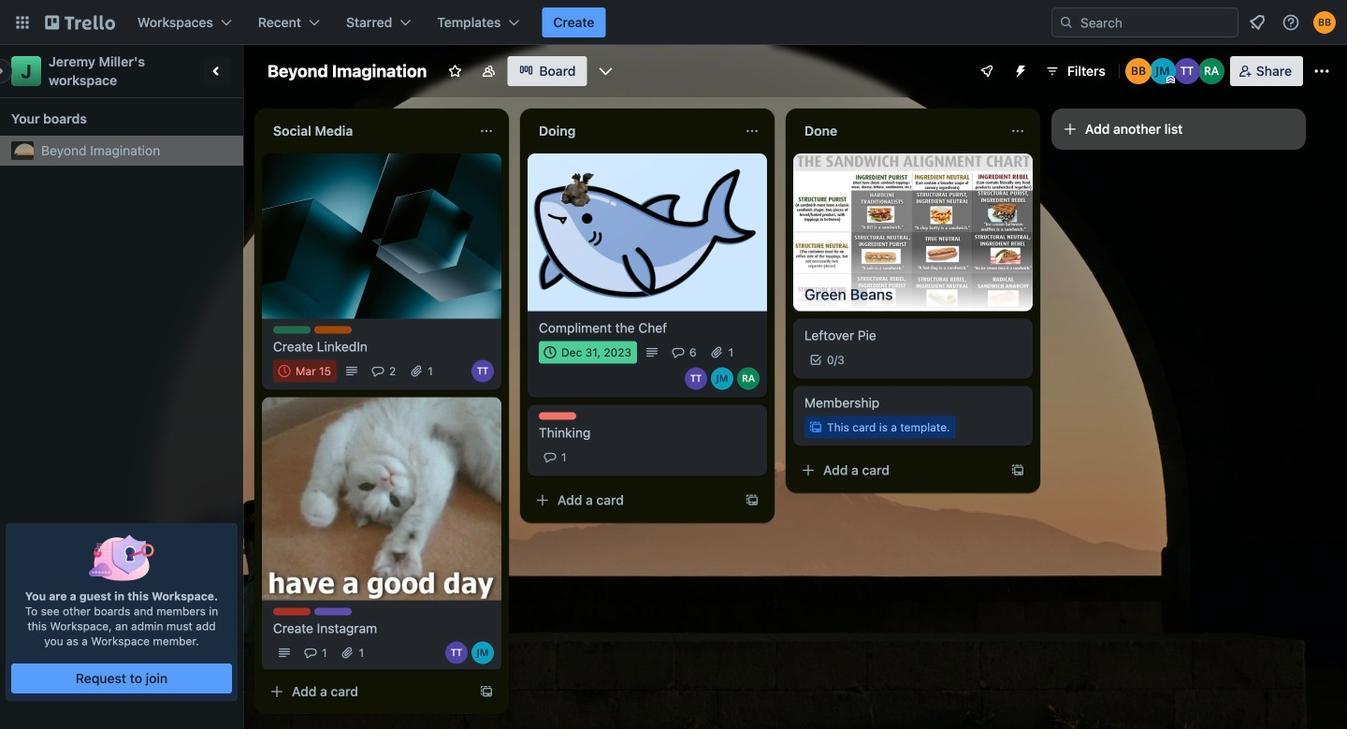 Task type: describe. For each thing, give the bounding box(es) containing it.
ruby anderson (rubyanderson7) image
[[1199, 58, 1225, 84]]

open information menu image
[[1282, 13, 1301, 32]]

bob builder (bobbuilder40) image
[[1314, 11, 1337, 34]]

color: orange, title: none image
[[315, 326, 352, 334]]

star or unstar board image
[[448, 64, 463, 79]]

your boards with 1 items element
[[11, 108, 223, 130]]

jeremy miller (jeremymiller198) image for rightmost terry turtle (terryturtle) image
[[1150, 58, 1176, 84]]

customize views image
[[597, 62, 615, 81]]

0 notifications image
[[1247, 11, 1269, 34]]

color: purple, title: none image
[[315, 608, 352, 615]]

create from template… image
[[479, 684, 494, 699]]

bob builder (bobbuilder40) image
[[1126, 58, 1152, 84]]

0 horizontal spatial jeremy miller (jeremymiller198) image
[[472, 642, 494, 664]]

1 horizontal spatial create from template… image
[[1011, 463, 1026, 478]]

search image
[[1060, 15, 1075, 30]]



Task type: locate. For each thing, give the bounding box(es) containing it.
terry turtle (terryturtle) image
[[685, 367, 708, 390]]

workspace visible image
[[482, 64, 496, 79]]

1 vertical spatial create from template… image
[[745, 493, 760, 508]]

0 vertical spatial terry turtle (terryturtle) image
[[1175, 58, 1201, 84]]

back to home image
[[45, 7, 115, 37]]

this member is an admin of this board. image
[[1167, 76, 1175, 84]]

ruby anderson (rubyanderson7) image
[[738, 367, 760, 390]]

Board name text field
[[258, 56, 437, 86]]

jeremy miller (jeremymiller198) image
[[1150, 58, 1176, 84], [711, 367, 734, 390], [472, 642, 494, 664]]

jeremy miller (jeremymiller198) image up create from template… icon
[[472, 642, 494, 664]]

workspace navigation collapse icon image
[[204, 58, 230, 84]]

0 horizontal spatial terry turtle (terryturtle) image
[[446, 642, 468, 664]]

color: red, title: none image
[[273, 608, 311, 615]]

1 horizontal spatial terry turtle (terryturtle) image
[[472, 360, 494, 383]]

terry turtle (terryturtle) image
[[1175, 58, 1201, 84], [472, 360, 494, 383], [446, 642, 468, 664]]

switch to… image
[[13, 13, 32, 32]]

0 vertical spatial create from template… image
[[1011, 463, 1026, 478]]

2 vertical spatial terry turtle (terryturtle) image
[[446, 642, 468, 664]]

https://media1.giphy.com/media/3ov9jucrjra1ggg9vu/100w.gif?cid=ad960664cgd8q560jl16i4tqsq6qk30rgh2t6st4j6ihzo35&ep=v1_stickers_search&rid=100w.gif&ct=s image
[[551, 152, 613, 214]]

None checkbox
[[539, 341, 637, 364], [273, 360, 337, 383], [539, 341, 637, 364], [273, 360, 337, 383]]

2 horizontal spatial jeremy miller (jeremymiller198) image
[[1150, 58, 1176, 84]]

Search field
[[1052, 7, 1239, 37]]

0 vertical spatial jeremy miller (jeremymiller198) image
[[1150, 58, 1176, 84]]

jeremy miller (jeremymiller198) image left ruby anderson (rubyanderson7) icon
[[1150, 58, 1176, 84]]

0 horizontal spatial create from template… image
[[745, 493, 760, 508]]

jeremy miller (jeremymiller198) image for ruby anderson (rubyanderson7) image
[[711, 367, 734, 390]]

show menu image
[[1313, 62, 1332, 81]]

None text field
[[262, 116, 472, 146], [528, 116, 738, 146], [794, 116, 1003, 146], [262, 116, 472, 146], [528, 116, 738, 146], [794, 116, 1003, 146]]

1 vertical spatial terry turtle (terryturtle) image
[[472, 360, 494, 383]]

automation image
[[1006, 56, 1032, 82]]

color: green, title: none image
[[273, 326, 311, 334]]

1 vertical spatial jeremy miller (jeremymiller198) image
[[711, 367, 734, 390]]

2 vertical spatial jeremy miller (jeremymiller198) image
[[472, 642, 494, 664]]

primary element
[[0, 0, 1348, 45]]

color: bold red, title: "thoughts" element
[[539, 412, 577, 420]]

create from template… image
[[1011, 463, 1026, 478], [745, 493, 760, 508]]

1 horizontal spatial jeremy miller (jeremymiller198) image
[[711, 367, 734, 390]]

jeremy miller (jeremymiller198) image left ruby anderson (rubyanderson7) image
[[711, 367, 734, 390]]

2 horizontal spatial terry turtle (terryturtle) image
[[1175, 58, 1201, 84]]

power ups image
[[980, 64, 995, 79]]



Task type: vqa. For each thing, say whether or not it's contained in the screenshot.
Add a card button for Sales Training On Power-Ups's THE ADD A CARD
no



